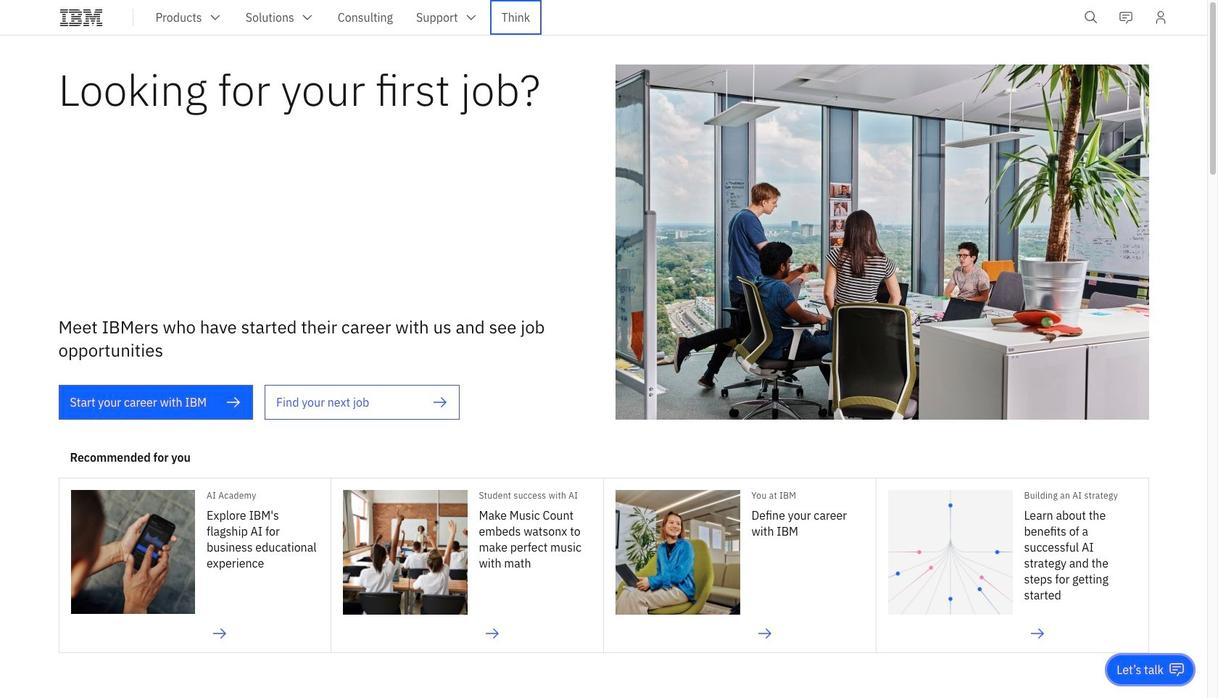 Task type: describe. For each thing, give the bounding box(es) containing it.
let's talk element
[[1117, 662, 1164, 678]]



